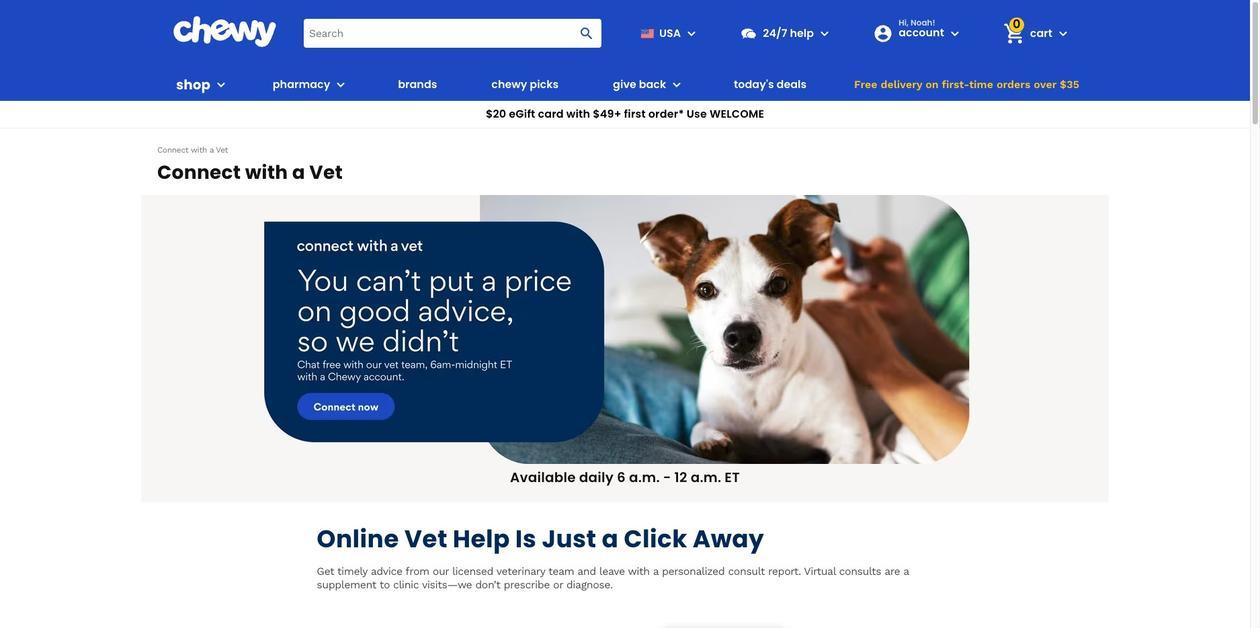 Task type: vqa. For each thing, say whether or not it's contained in the screenshot.
Sign
no



Task type: describe. For each thing, give the bounding box(es) containing it.
items image
[[1003, 21, 1027, 45]]

advice
[[371, 565, 403, 578]]

don't
[[476, 578, 501, 591]]

hi, noah! account
[[899, 16, 945, 40]]

online
[[317, 522, 399, 556]]

1 horizontal spatial vet
[[310, 159, 343, 186]]

pharmacy link
[[267, 69, 330, 101]]

available
[[510, 468, 576, 487]]

Search text field
[[304, 19, 602, 48]]

help
[[453, 522, 510, 556]]

1 a.m. from the left
[[629, 468, 660, 487]]

submit search image
[[579, 25, 595, 41]]

to
[[380, 578, 390, 591]]

2 vertical spatial vet
[[405, 522, 448, 556]]

$20 egift card with $49+ first order* use welcome link
[[0, 101, 1251, 128]]

6
[[617, 468, 626, 487]]

brands
[[398, 77, 437, 92]]

from our
[[406, 565, 449, 578]]

with inside get timely advice from our licensed veterinary team and leave with a personalized consult report. virtual consults are a supplement to clinic visits—we don't prescribe or diagnose.
[[628, 565, 650, 578]]

chewy
[[492, 77, 528, 92]]

give back
[[613, 77, 667, 92]]

veterinary
[[497, 565, 546, 578]]

available daily 6 a.m. - 12 a.m. et
[[510, 468, 740, 487]]

help menu image
[[817, 25, 833, 41]]

supplement
[[317, 578, 377, 591]]

picks
[[530, 77, 559, 92]]

clinic
[[393, 578, 419, 591]]

connect with a vet connect with a vet
[[157, 145, 343, 186]]

are
[[885, 565, 901, 578]]

welcome
[[710, 106, 765, 122]]

order*
[[649, 106, 684, 122]]

timely
[[337, 565, 368, 578]]

back
[[639, 77, 667, 92]]

$49+
[[593, 106, 622, 122]]

et
[[725, 468, 740, 487]]

0
[[1013, 16, 1021, 32]]

chewy home image
[[173, 16, 277, 47]]

get
[[317, 565, 334, 578]]

team
[[549, 565, 574, 578]]

today's deals link
[[729, 69, 813, 101]]

noah!
[[911, 16, 936, 28]]

give back link
[[608, 69, 667, 101]]

$20
[[486, 106, 507, 122]]

Product search field
[[304, 19, 602, 48]]

2 a.m. from the left
[[691, 468, 722, 487]]

pharmacy
[[273, 77, 330, 92]]

visits—we
[[422, 578, 472, 591]]

personalized
[[662, 565, 725, 578]]

prescribe
[[504, 578, 550, 591]]

cart
[[1031, 25, 1053, 41]]

with inside site banner
[[567, 106, 591, 122]]

leave
[[600, 565, 625, 578]]

first-
[[942, 78, 970, 91]]

orders
[[997, 78, 1031, 91]]

away
[[693, 522, 765, 556]]



Task type: locate. For each thing, give the bounding box(es) containing it.
chewy support image
[[741, 25, 758, 42]]

consults
[[840, 565, 882, 578]]

brands link
[[393, 69, 443, 101]]

0 vertical spatial connect
[[157, 145, 189, 154]]

and
[[578, 565, 596, 578]]

help
[[790, 25, 814, 41]]

shop
[[176, 75, 210, 94]]

2 horizontal spatial vet
[[405, 522, 448, 556]]

0 vertical spatial vet
[[216, 145, 228, 154]]

today's
[[734, 77, 775, 92]]

-
[[664, 468, 672, 487]]

shop button
[[176, 69, 229, 101]]

chewy picks
[[492, 77, 559, 92]]

a.m.
[[629, 468, 660, 487], [691, 468, 722, 487]]

menu image
[[684, 25, 700, 41]]

licensed
[[453, 565, 494, 578]]

online vet help is just a click away
[[317, 522, 765, 556]]

report.
[[769, 565, 801, 578]]

time
[[970, 78, 994, 91]]

24/7 help link
[[735, 17, 814, 49]]

1 vertical spatial vet
[[310, 159, 343, 186]]

free
[[855, 78, 878, 91]]

0 horizontal spatial a.m.
[[629, 468, 660, 487]]

1 connect from the top
[[157, 145, 189, 154]]

is
[[516, 522, 537, 556]]

1 horizontal spatial a.m.
[[691, 468, 722, 487]]

a.m. left -
[[629, 468, 660, 487]]

with
[[567, 106, 591, 122], [191, 145, 207, 154], [245, 159, 288, 186], [628, 565, 650, 578]]

diagnose.
[[567, 578, 613, 591]]

delivery
[[881, 78, 923, 91]]

deals
[[777, 77, 807, 92]]

connect with a vet. you can't put a price on good advice so we didn't. chat free with our vet team. 6am-midnight et with a chewy account. connect now image
[[141, 195, 1110, 464]]

1 vertical spatial connect
[[157, 159, 241, 186]]

a
[[210, 145, 214, 154], [292, 159, 305, 186], [602, 522, 619, 556], [653, 565, 659, 578], [904, 565, 910, 578]]

get timely advice from our licensed veterinary team and leave with a personalized consult report. virtual consults are a supplement to clinic visits—we don't prescribe or diagnose.
[[317, 565, 910, 591]]

egift
[[509, 106, 536, 122]]

connect
[[157, 145, 189, 154], [157, 159, 241, 186]]

vet
[[216, 145, 228, 154], [310, 159, 343, 186], [405, 522, 448, 556]]

usa button
[[636, 17, 700, 49]]

cart menu image
[[1056, 25, 1072, 41]]

2 connect from the top
[[157, 159, 241, 186]]

give
[[613, 77, 637, 92]]

$20 egift card with $49+ first order* use welcome
[[486, 106, 765, 122]]

0 horizontal spatial vet
[[216, 145, 228, 154]]

pharmacy menu image
[[333, 77, 349, 93]]

first
[[624, 106, 646, 122]]

account menu image
[[947, 25, 964, 41]]

site banner
[[0, 0, 1251, 128]]

just
[[542, 522, 597, 556]]

or
[[553, 578, 563, 591]]

12
[[675, 468, 688, 487]]

virtual
[[804, 565, 836, 578]]

card
[[538, 106, 564, 122]]

usa
[[660, 25, 681, 41]]

$35
[[1061, 78, 1080, 91]]

use
[[687, 106, 707, 122]]

chewy picks link
[[486, 69, 564, 101]]

24/7
[[763, 25, 788, 41]]

free delivery on first-time orders over $35
[[855, 78, 1080, 91]]

a.m. right 12
[[691, 468, 722, 487]]

24/7 help
[[763, 25, 814, 41]]

account
[[899, 25, 945, 40]]

daily
[[580, 468, 614, 487]]

over
[[1034, 78, 1057, 91]]

menu image
[[213, 77, 229, 93]]

click
[[624, 522, 688, 556]]

today's deals
[[734, 77, 807, 92]]

hi,
[[899, 16, 909, 28]]

free delivery on first-time orders over $35 button
[[851, 69, 1084, 101]]

consult
[[729, 565, 765, 578]]

give back menu image
[[669, 77, 685, 93]]

on
[[926, 78, 939, 91]]



